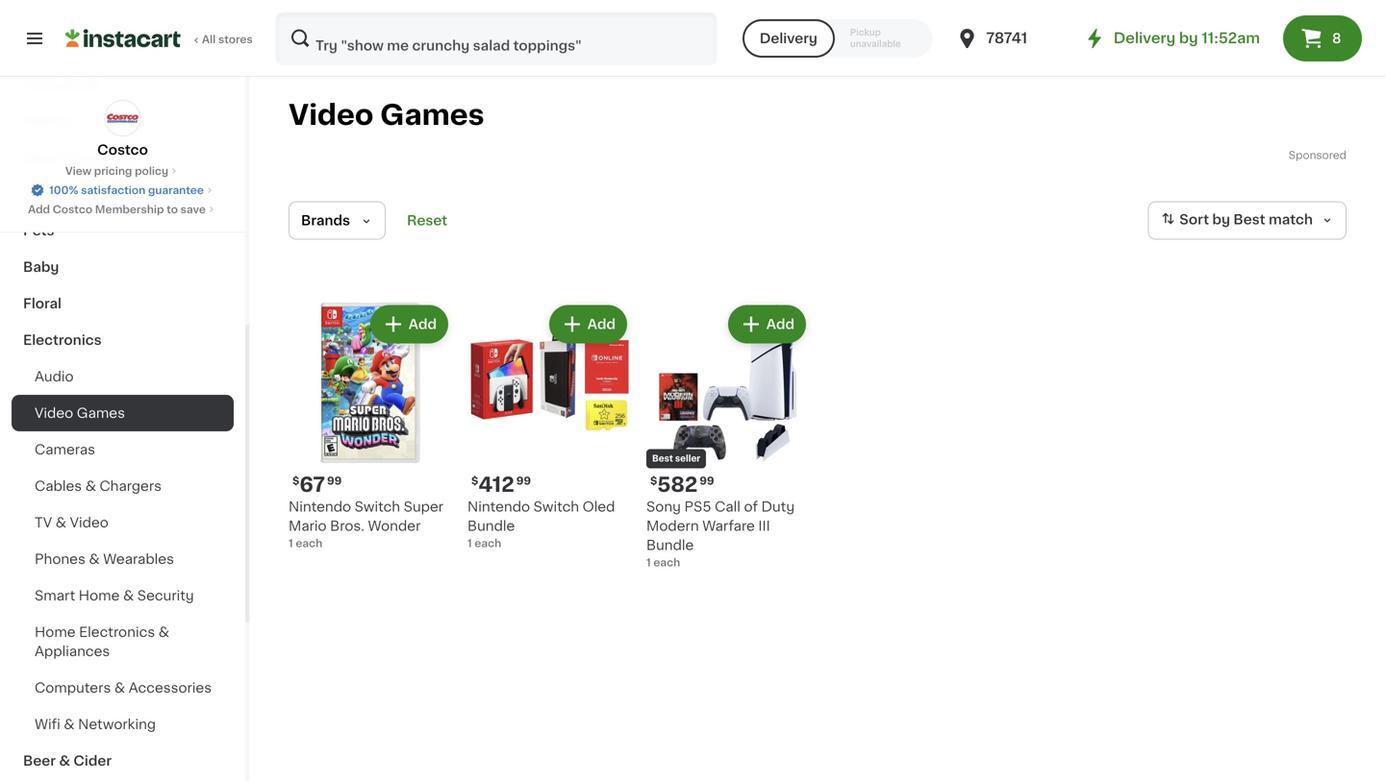 Task type: describe. For each thing, give the bounding box(es) containing it.
ps5
[[684, 501, 711, 514]]

100% satisfaction guarantee button
[[30, 179, 215, 198]]

tv & video link
[[12, 505, 234, 542]]

view pricing policy link
[[65, 164, 180, 179]]

0 vertical spatial video
[[289, 101, 374, 129]]

100%
[[49, 185, 78, 196]]

delivery button
[[742, 19, 835, 58]]

stores
[[218, 34, 253, 45]]

wifi & networking link
[[12, 707, 234, 744]]

nintendo for 412
[[467, 501, 530, 514]]

0 vertical spatial video games
[[289, 101, 484, 129]]

add costco membership to save link
[[28, 202, 217, 217]]

412
[[478, 475, 514, 495]]

delivery for delivery
[[760, 32, 817, 45]]

policy
[[135, 166, 168, 176]]

appliances
[[35, 645, 110, 659]]

78741 button
[[955, 12, 1071, 65]]

add for 412
[[587, 318, 616, 331]]

cables & chargers
[[35, 480, 162, 493]]

add button for 67
[[372, 307, 446, 342]]

seafood
[[76, 151, 135, 164]]

switch for 412
[[533, 501, 579, 514]]

best seller
[[652, 455, 700, 464]]

smart
[[35, 590, 75, 603]]

seller
[[675, 455, 700, 464]]

add for 67
[[409, 318, 437, 331]]

super
[[404, 501, 443, 514]]

video inside video games link
[[35, 407, 73, 420]]

add button for 582
[[730, 307, 804, 342]]

& for seafood
[[62, 151, 73, 164]]

household
[[23, 78, 99, 91]]

& for wearables
[[89, 553, 100, 567]]

78741
[[986, 31, 1027, 45]]

& for video
[[56, 517, 66, 530]]

costco link
[[97, 100, 148, 160]]

& for accessories
[[114, 682, 125, 695]]

beer
[[23, 755, 56, 769]]

wearables
[[103, 553, 174, 567]]

nintendo switch super mario bros. wonder 1 each
[[289, 501, 443, 549]]

product group containing 412
[[467, 302, 631, 552]]

home electronics & appliances link
[[12, 615, 234, 670]]

11:52am
[[1202, 31, 1260, 45]]

modern
[[646, 520, 699, 533]]

each inside the nintendo switch oled bundle 1 each
[[475, 539, 501, 549]]

0 vertical spatial electronics
[[23, 334, 102, 347]]

each inside nintendo switch super mario bros. wonder 1 each
[[296, 539, 322, 549]]

tv & video
[[35, 517, 109, 530]]

floral link
[[12, 286, 234, 322]]

satisfaction
[[81, 185, 146, 196]]

pricing
[[94, 166, 132, 176]]

view pricing policy
[[65, 166, 168, 176]]

67
[[299, 475, 325, 495]]

home inside "link"
[[79, 590, 120, 603]]

meat & seafood
[[23, 151, 135, 164]]

best for best match
[[1233, 213, 1265, 227]]

0 horizontal spatial video games
[[35, 407, 125, 420]]

guarantee
[[148, 185, 204, 196]]

$ for 582
[[650, 476, 657, 487]]

nintendo for 67
[[289, 501, 351, 514]]

$ for 412
[[471, 476, 478, 487]]

bakery link
[[12, 103, 234, 139]]

computers & accessories link
[[12, 670, 234, 707]]

sort
[[1179, 213, 1209, 227]]

phones & wearables
[[35, 553, 174, 567]]

snacks & candy
[[23, 188, 137, 201]]

582
[[657, 475, 698, 495]]

by for sort
[[1212, 213, 1230, 227]]

smart home & security
[[35, 590, 194, 603]]

smart home & security link
[[12, 578, 234, 615]]

bakery
[[23, 114, 72, 128]]

sort by
[[1179, 213, 1230, 227]]

meat & seafood link
[[12, 139, 234, 176]]

delivery by 11:52am
[[1114, 31, 1260, 45]]

delivery by 11:52am link
[[1083, 27, 1260, 50]]

networking
[[78, 719, 156, 732]]

sony ps5 call of duty modern warfare iii bundle 1 each
[[646, 501, 795, 568]]

best for best seller
[[652, 455, 673, 464]]

phones & wearables link
[[12, 542, 234, 578]]

best match
[[1233, 213, 1313, 227]]

add costco membership to save
[[28, 204, 206, 215]]

costco logo image
[[104, 100, 141, 137]]

save
[[180, 204, 206, 215]]

wonder
[[368, 520, 421, 533]]

8 button
[[1283, 15, 1362, 62]]

add button for 412
[[551, 307, 625, 342]]

1 inside nintendo switch super mario bros. wonder 1 each
[[289, 539, 293, 549]]

floral
[[23, 297, 62, 311]]

& for networking
[[64, 719, 75, 732]]

& inside "home electronics & appliances"
[[158, 626, 169, 640]]

cider
[[74, 755, 112, 769]]

Search field
[[277, 13, 715, 63]]

nintendo switch oled bundle 1 each
[[467, 501, 615, 549]]

product group containing 582
[[646, 302, 810, 571]]

pets
[[23, 224, 54, 238]]



Task type: vqa. For each thing, say whether or not it's contained in the screenshot.
the topmost Video Games
yes



Task type: locate. For each thing, give the bounding box(es) containing it.
of
[[744, 501, 758, 514]]

0 horizontal spatial home
[[35, 626, 76, 640]]

delivery for delivery by 11:52am
[[1114, 31, 1176, 45]]

each
[[296, 539, 322, 549], [475, 539, 501, 549], [653, 558, 680, 568]]

1 vertical spatial home
[[35, 626, 76, 640]]

1 vertical spatial video games
[[35, 407, 125, 420]]

1 vertical spatial games
[[77, 407, 125, 420]]

reset button
[[401, 202, 453, 240]]

2 product group from the left
[[467, 302, 631, 552]]

mario
[[289, 520, 327, 533]]

electronics up audio
[[23, 334, 102, 347]]

0 horizontal spatial 1
[[289, 539, 293, 549]]

1 down mario at the left bottom of the page
[[289, 539, 293, 549]]

1 horizontal spatial bundle
[[646, 539, 694, 553]]

wifi
[[35, 719, 60, 732]]

1 horizontal spatial by
[[1212, 213, 1230, 227]]

video games link
[[12, 395, 234, 432]]

candy
[[91, 188, 137, 201]]

bundle
[[467, 520, 515, 533], [646, 539, 694, 553]]

0 horizontal spatial bundle
[[467, 520, 515, 533]]

electronics inside "home electronics & appliances"
[[79, 626, 155, 640]]

switch left oled on the bottom
[[533, 501, 579, 514]]

8
[[1332, 32, 1341, 45]]

0 horizontal spatial product group
[[289, 302, 452, 552]]

best inside field
[[1233, 213, 1265, 227]]

0 vertical spatial home
[[79, 590, 120, 603]]

warfare
[[702, 520, 755, 533]]

& right wifi
[[64, 719, 75, 732]]

1 down $ 412 99
[[467, 539, 472, 549]]

99 for 67
[[327, 476, 342, 487]]

& for candy
[[77, 188, 88, 201]]

0 vertical spatial costco
[[97, 143, 148, 157]]

1 horizontal spatial $
[[471, 476, 478, 487]]

1 vertical spatial best
[[652, 455, 673, 464]]

$ for 67
[[292, 476, 299, 487]]

1 horizontal spatial nintendo
[[467, 501, 530, 514]]

2 horizontal spatial add button
[[730, 307, 804, 342]]

1 horizontal spatial home
[[79, 590, 120, 603]]

phones
[[35, 553, 85, 567]]

1 horizontal spatial 99
[[516, 476, 531, 487]]

99 inside the $ 582 99
[[699, 476, 714, 487]]

3 99 from the left
[[699, 476, 714, 487]]

cameras link
[[12, 432, 234, 468]]

& right cables
[[85, 480, 96, 493]]

all stores link
[[65, 12, 254, 65]]

1 switch from the left
[[355, 501, 400, 514]]

0 horizontal spatial $
[[292, 476, 299, 487]]

$ inside $ 67 99
[[292, 476, 299, 487]]

0 horizontal spatial 99
[[327, 476, 342, 487]]

wifi & networking
[[35, 719, 156, 732]]

$ up sony
[[650, 476, 657, 487]]

2 vertical spatial video
[[70, 517, 109, 530]]

& for cider
[[59, 755, 70, 769]]

1 99 from the left
[[327, 476, 342, 487]]

audio link
[[12, 359, 234, 395]]

home down phones & wearables
[[79, 590, 120, 603]]

each inside sony ps5 call of duty modern warfare iii bundle 1 each
[[653, 558, 680, 568]]

cables
[[35, 480, 82, 493]]

$ inside the $ 582 99
[[650, 476, 657, 487]]

1 inside sony ps5 call of duty modern warfare iii bundle 1 each
[[646, 558, 651, 568]]

& right the phones on the left
[[89, 553, 100, 567]]

& inside "link"
[[123, 590, 134, 603]]

baby
[[23, 261, 59, 274]]

2 switch from the left
[[533, 501, 579, 514]]

$
[[292, 476, 299, 487], [471, 476, 478, 487], [650, 476, 657, 487]]

cameras
[[35, 443, 95, 457]]

switch for 67
[[355, 501, 400, 514]]

2 horizontal spatial 1
[[646, 558, 651, 568]]

1 nintendo from the left
[[289, 501, 351, 514]]

Best match Sort by field
[[1148, 202, 1347, 240]]

2 horizontal spatial 99
[[699, 476, 714, 487]]

beer & cider
[[23, 755, 112, 769]]

brands
[[301, 214, 350, 227]]

costco up view pricing policy link
[[97, 143, 148, 157]]

beer & cider link
[[12, 744, 234, 780]]

100% satisfaction guarantee
[[49, 185, 204, 196]]

snacks & candy link
[[12, 176, 234, 213]]

99 inside $ 412 99
[[516, 476, 531, 487]]

& right tv on the left of the page
[[56, 517, 66, 530]]

0 vertical spatial by
[[1179, 31, 1198, 45]]

switch inside the nintendo switch oled bundle 1 each
[[533, 501, 579, 514]]

delivery
[[1114, 31, 1176, 45], [760, 32, 817, 45]]

bundle inside the nintendo switch oled bundle 1 each
[[467, 520, 515, 533]]

electronics
[[23, 334, 102, 347], [79, 626, 155, 640]]

& down view at the left top of page
[[77, 188, 88, 201]]

switch
[[355, 501, 400, 514], [533, 501, 579, 514]]

& down security
[[158, 626, 169, 640]]

1 horizontal spatial costco
[[97, 143, 148, 157]]

99 up ps5
[[699, 476, 714, 487]]

bundle down 412
[[467, 520, 515, 533]]

$ inside $ 412 99
[[471, 476, 478, 487]]

1 horizontal spatial each
[[475, 539, 501, 549]]

0 horizontal spatial nintendo
[[289, 501, 351, 514]]

by
[[1179, 31, 1198, 45], [1212, 213, 1230, 227]]

spo
[[1289, 150, 1310, 161]]

oled
[[583, 501, 615, 514]]

0 vertical spatial games
[[380, 101, 484, 129]]

1 inside the nintendo switch oled bundle 1 each
[[467, 539, 472, 549]]

home up appliances
[[35, 626, 76, 640]]

computers & accessories
[[35, 682, 212, 695]]

to
[[167, 204, 178, 215]]

bundle down the modern
[[646, 539, 694, 553]]

costco down snacks & candy
[[53, 204, 92, 215]]

iii
[[758, 520, 770, 533]]

2 horizontal spatial each
[[653, 558, 680, 568]]

by inside field
[[1212, 213, 1230, 227]]

99 for 412
[[516, 476, 531, 487]]

duty
[[761, 501, 795, 514]]

nintendo
[[289, 501, 351, 514], [467, 501, 530, 514]]

1 add button from the left
[[372, 307, 446, 342]]

nintendo inside nintendo switch super mario bros. wonder 1 each
[[289, 501, 351, 514]]

99 inside $ 67 99
[[327, 476, 342, 487]]

nintendo down $ 412 99
[[467, 501, 530, 514]]

nintendo down $ 67 99
[[289, 501, 351, 514]]

2 horizontal spatial $
[[650, 476, 657, 487]]

each down mario at the left bottom of the page
[[296, 539, 322, 549]]

reset
[[407, 214, 447, 227]]

& down phones & wearables link
[[123, 590, 134, 603]]

snacks
[[23, 188, 73, 201]]

1 horizontal spatial best
[[1233, 213, 1265, 227]]

3 $ from the left
[[650, 476, 657, 487]]

cables & chargers link
[[12, 468, 234, 505]]

0 horizontal spatial delivery
[[760, 32, 817, 45]]

1 product group from the left
[[289, 302, 452, 552]]

1 horizontal spatial delivery
[[1114, 31, 1176, 45]]

1 vertical spatial bundle
[[646, 539, 694, 553]]

1
[[289, 539, 293, 549], [467, 539, 472, 549], [646, 558, 651, 568]]

instacart logo image
[[65, 27, 181, 50]]

0 horizontal spatial games
[[77, 407, 125, 420]]

1 vertical spatial electronics
[[79, 626, 155, 640]]

costco
[[97, 143, 148, 157], [53, 204, 92, 215]]

0 horizontal spatial by
[[1179, 31, 1198, 45]]

& up view at the left top of page
[[62, 151, 73, 164]]

1 horizontal spatial video games
[[289, 101, 484, 129]]

by for delivery
[[1179, 31, 1198, 45]]

tv
[[35, 517, 52, 530]]

1 horizontal spatial add button
[[551, 307, 625, 342]]

3 add button from the left
[[730, 307, 804, 342]]

call
[[715, 501, 741, 514]]

all
[[202, 34, 216, 45]]

1 horizontal spatial games
[[380, 101, 484, 129]]

add for 582
[[766, 318, 794, 331]]

bros.
[[330, 520, 364, 533]]

99 right 412
[[516, 476, 531, 487]]

each down 412
[[475, 539, 501, 549]]

1 vertical spatial costco
[[53, 204, 92, 215]]

1 $ from the left
[[292, 476, 299, 487]]

$ 412 99
[[471, 475, 531, 495]]

by right sort
[[1212, 213, 1230, 227]]

nsored
[[1310, 150, 1347, 161]]

computers
[[35, 682, 111, 695]]

brands button
[[289, 202, 386, 240]]

nintendo inside the nintendo switch oled bundle 1 each
[[467, 501, 530, 514]]

membership
[[95, 204, 164, 215]]

$ 582 99
[[650, 475, 714, 495]]

0 horizontal spatial costco
[[53, 204, 92, 215]]

2 nintendo from the left
[[467, 501, 530, 514]]

& for chargers
[[85, 480, 96, 493]]

sony
[[646, 501, 681, 514]]

meat
[[23, 151, 59, 164]]

0 horizontal spatial add button
[[372, 307, 446, 342]]

baby link
[[12, 249, 234, 286]]

$ up mario at the left bottom of the page
[[292, 476, 299, 487]]

best left "match" on the right top
[[1233, 213, 1265, 227]]

2 horizontal spatial product group
[[646, 302, 810, 571]]

match
[[1269, 213, 1313, 227]]

$ up the nintendo switch oled bundle 1 each
[[471, 476, 478, 487]]

bundle inside sony ps5 call of duty modern warfare iii bundle 1 each
[[646, 539, 694, 553]]

home electronics & appliances
[[35, 626, 169, 659]]

& right the beer
[[59, 755, 70, 769]]

2 add button from the left
[[551, 307, 625, 342]]

add button
[[372, 307, 446, 342], [551, 307, 625, 342], [730, 307, 804, 342]]

home
[[79, 590, 120, 603], [35, 626, 76, 640]]

accessories
[[129, 682, 212, 695]]

None search field
[[275, 12, 717, 65]]

1 horizontal spatial product group
[[467, 302, 631, 552]]

view
[[65, 166, 91, 176]]

each down the modern
[[653, 558, 680, 568]]

product group
[[289, 302, 452, 552], [467, 302, 631, 552], [646, 302, 810, 571]]

pets link
[[12, 213, 234, 249]]

1 vertical spatial video
[[35, 407, 73, 420]]

$ 67 99
[[292, 475, 342, 495]]

0 vertical spatial bundle
[[467, 520, 515, 533]]

1 horizontal spatial 1
[[467, 539, 472, 549]]

0 horizontal spatial switch
[[355, 501, 400, 514]]

video inside tv & video link
[[70, 517, 109, 530]]

add
[[28, 204, 50, 215], [409, 318, 437, 331], [587, 318, 616, 331], [766, 318, 794, 331]]

switch up wonder
[[355, 501, 400, 514]]

electronics down smart home & security
[[79, 626, 155, 640]]

best left seller
[[652, 455, 673, 464]]

1 down the modern
[[646, 558, 651, 568]]

1 vertical spatial by
[[1212, 213, 1230, 227]]

99 right 67
[[327, 476, 342, 487]]

3 product group from the left
[[646, 302, 810, 571]]

product group containing 67
[[289, 302, 452, 552]]

0 horizontal spatial each
[[296, 539, 322, 549]]

0 vertical spatial best
[[1233, 213, 1265, 227]]

1 horizontal spatial switch
[[533, 501, 579, 514]]

& up networking
[[114, 682, 125, 695]]

2 99 from the left
[[516, 476, 531, 487]]

household link
[[12, 66, 234, 103]]

service type group
[[742, 19, 932, 58]]

best
[[1233, 213, 1265, 227], [652, 455, 673, 464]]

home inside "home electronics & appliances"
[[35, 626, 76, 640]]

0 horizontal spatial best
[[652, 455, 673, 464]]

switch inside nintendo switch super mario bros. wonder 1 each
[[355, 501, 400, 514]]

by left the 11:52am
[[1179, 31, 1198, 45]]

99
[[327, 476, 342, 487], [516, 476, 531, 487], [699, 476, 714, 487]]

delivery inside button
[[760, 32, 817, 45]]

99 for 582
[[699, 476, 714, 487]]

chargers
[[100, 480, 162, 493]]

&
[[62, 151, 73, 164], [77, 188, 88, 201], [85, 480, 96, 493], [56, 517, 66, 530], [89, 553, 100, 567], [123, 590, 134, 603], [158, 626, 169, 640], [114, 682, 125, 695], [64, 719, 75, 732], [59, 755, 70, 769]]

2 $ from the left
[[471, 476, 478, 487]]



